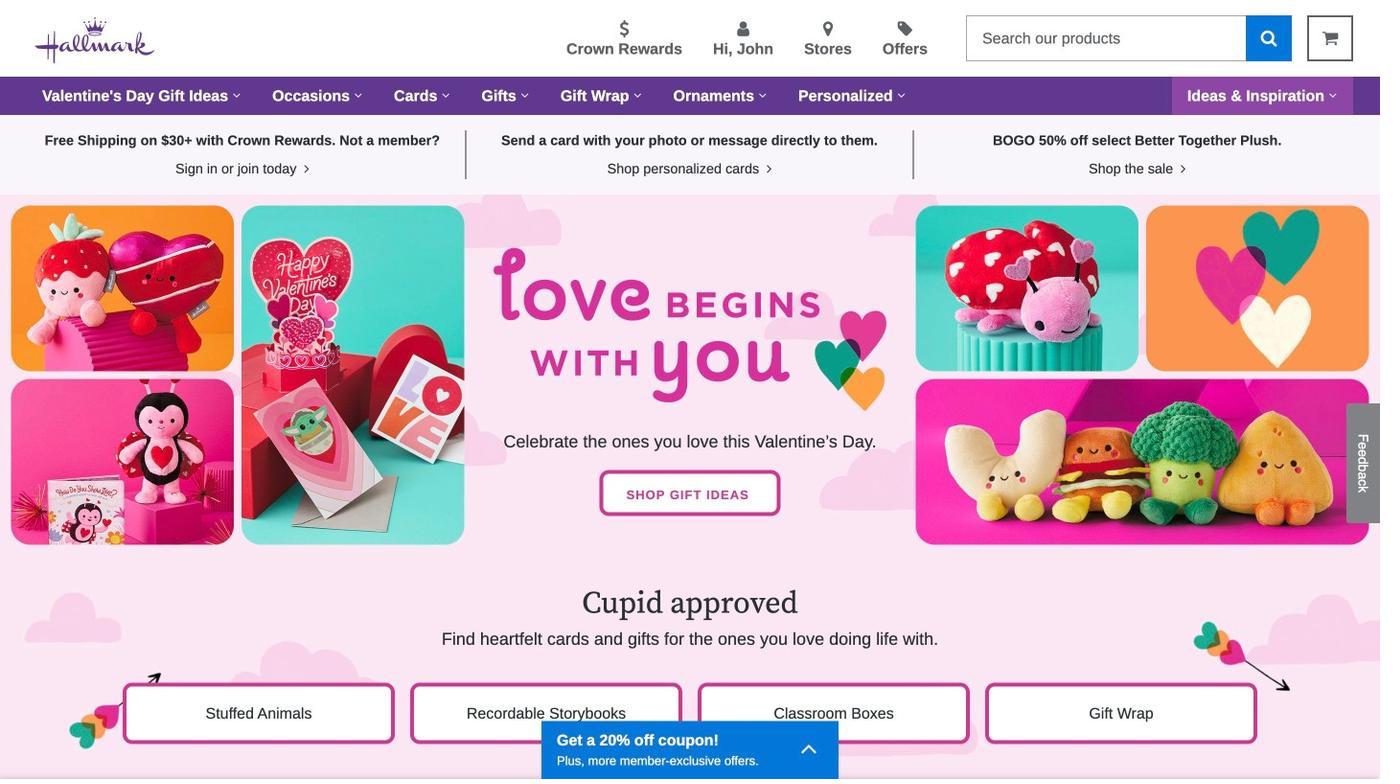 Task type: locate. For each thing, give the bounding box(es) containing it.
shopping cart image
[[1323, 29, 1339, 47]]

main content
[[0, 115, 1381, 780]]

search image
[[1262, 29, 1278, 47]]

region
[[0, 555, 1381, 780]]

menu
[[186, 16, 951, 60]]

images of valentine's day better togethers, cards, and plushes on a light pink background with clouds image
[[0, 195, 1381, 555]]

menu bar
[[27, 77, 1354, 115]]

banner
[[0, 0, 1381, 115], [115, 586, 1266, 653]]

None search field
[[967, 15, 1293, 61]]

icon image
[[301, 162, 309, 176], [763, 162, 772, 176], [1178, 162, 1186, 176], [801, 735, 818, 762]]



Task type: vqa. For each thing, say whether or not it's contained in the screenshot.
top banner
yes



Task type: describe. For each thing, give the bounding box(es) containing it.
0 vertical spatial banner
[[0, 0, 1381, 115]]

menu bar inside "banner"
[[27, 77, 1354, 115]]

Search our products search field
[[967, 15, 1247, 61]]

hallmark image
[[35, 17, 155, 63]]

null image
[[0, 775, 1381, 780]]

cupid approved image
[[0, 555, 1381, 780]]

menu inside "banner"
[[186, 16, 951, 60]]

1 vertical spatial banner
[[115, 586, 1266, 653]]



